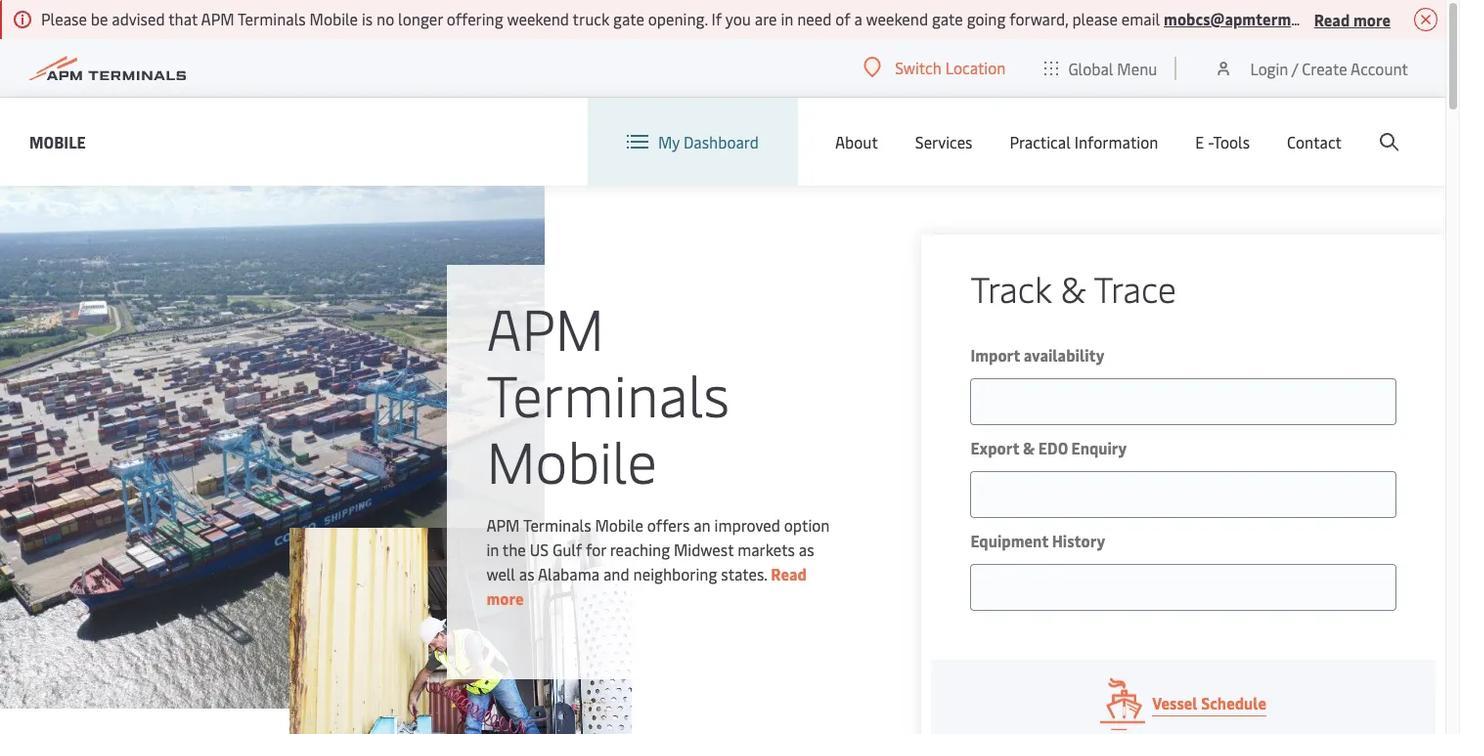 Task type: vqa. For each thing, say whether or not it's contained in the screenshot.
"Egypt"
no



Task type: describe. For each thing, give the bounding box(es) containing it.
-
[[1208, 131, 1213, 153]]

mobile inside apm terminals mobile offers an improved option in the us gulf for reaching midwest markets as well as alabama and neighboring states.
[[595, 514, 644, 536]]

read more for read more button
[[1314, 8, 1391, 30]]

markets
[[738, 538, 795, 560]]

location
[[946, 57, 1006, 78]]

practical information
[[1010, 131, 1159, 153]]

email
[[1122, 8, 1160, 29]]

0 vertical spatial terminals
[[238, 8, 306, 29]]

switch
[[895, 57, 942, 78]]

improved
[[715, 514, 780, 536]]

0 vertical spatial as
[[799, 538, 814, 560]]

availability
[[1024, 344, 1105, 366]]

global menu
[[1069, 57, 1158, 79]]

1 weekend from the left
[[507, 8, 569, 29]]

services button
[[915, 98, 973, 186]]

xin da yang zhou  docked at apm terminals mobile image
[[0, 186, 545, 709]]

2 a from the left
[[1431, 8, 1439, 29]]

e -tools button
[[1196, 98, 1250, 186]]

you
[[726, 8, 751, 29]]

dashboard
[[684, 131, 759, 153]]

be
[[91, 8, 108, 29]]

opening.
[[648, 8, 708, 29]]

offering
[[447, 8, 503, 29]]

option
[[784, 514, 830, 536]]

services
[[915, 131, 973, 153]]

offers
[[647, 514, 690, 536]]

/
[[1292, 57, 1298, 79]]

alabama
[[538, 563, 600, 584]]

mobcs@apmterminals.com link
[[1164, 8, 1360, 29]]

track
[[971, 264, 1052, 312]]

read for the read more link
[[771, 563, 807, 584]]

e
[[1196, 131, 1204, 153]]

mobile link
[[29, 130, 86, 154]]

trace
[[1094, 264, 1177, 312]]

in inside apm terminals mobile offers an improved option in the us gulf for reaching midwest markets as well as alabama and neighboring states.
[[487, 538, 499, 560]]

create
[[1302, 57, 1348, 79]]

edo
[[1039, 437, 1068, 459]]

the
[[503, 538, 526, 560]]

well
[[487, 563, 515, 584]]

no
[[377, 8, 394, 29]]

and
[[604, 563, 630, 584]]

login / create account link
[[1214, 39, 1409, 97]]

equipment history
[[971, 530, 1106, 552]]

apm terminals mobile
[[487, 288, 730, 498]]

1 horizontal spatial in
[[781, 8, 794, 29]]

of
[[836, 8, 851, 29]]

contact
[[1287, 131, 1342, 153]]

& for edo
[[1023, 437, 1035, 459]]

mobcs@apmterminals.com
[[1164, 8, 1360, 29]]

forward,
[[1010, 8, 1069, 29]]

please
[[1073, 8, 1118, 29]]

need
[[797, 8, 832, 29]]

mobile inside apm terminals mobile
[[487, 421, 657, 498]]

gulf
[[553, 538, 582, 560]]

read more link
[[487, 563, 807, 609]]

are
[[755, 8, 777, 29]]

truck
[[573, 8, 610, 29]]

about
[[835, 131, 878, 153]]

1 gate from the left
[[613, 8, 645, 29]]

export
[[971, 437, 1020, 459]]

advised
[[112, 8, 165, 29]]

1 a from the left
[[854, 8, 863, 29]]

equipment
[[971, 530, 1049, 552]]

apm terminals mobile offers an improved option in the us gulf for reaching midwest markets as well as alabama and neighboring states.
[[487, 514, 830, 584]]



Task type: locate. For each thing, give the bounding box(es) containing it.
read down markets
[[771, 563, 807, 584]]

& left trace
[[1061, 264, 1086, 312]]

quo
[[1443, 8, 1460, 29]]

apm inside apm terminals mobile
[[487, 288, 604, 365]]

1 vertical spatial read more
[[487, 563, 807, 609]]

for
[[586, 538, 606, 560]]

please be advised that apm terminals mobile is no longer offering weekend truck gate opening. if you are in need of a weekend gate going forward, please email mobcs@apmterminals.com to obtain a quo
[[41, 8, 1460, 29]]

2 vertical spatial apm
[[487, 514, 520, 536]]

1 vertical spatial read
[[771, 563, 807, 584]]

0 horizontal spatial weekend
[[507, 8, 569, 29]]

1 vertical spatial &
[[1023, 437, 1035, 459]]

more
[[1354, 8, 1391, 30], [487, 587, 524, 609]]

terminals for apm terminals mobile offers an improved option in the us gulf for reaching midwest markets as well as alabama and neighboring states.
[[523, 514, 591, 536]]

menu
[[1117, 57, 1158, 79]]

1 vertical spatial in
[[487, 538, 499, 560]]

read left to
[[1314, 8, 1350, 30]]

0 vertical spatial more
[[1354, 8, 1391, 30]]

switch location
[[895, 57, 1006, 78]]

history
[[1052, 530, 1106, 552]]

export & edo enquiry
[[971, 437, 1127, 459]]

&
[[1061, 264, 1086, 312], [1023, 437, 1035, 459]]

schedule
[[1201, 693, 1267, 714]]

weekend
[[507, 8, 569, 29], [866, 8, 928, 29]]

0 vertical spatial apm
[[201, 8, 234, 29]]

import
[[971, 344, 1020, 366]]

as
[[799, 538, 814, 560], [519, 563, 535, 584]]

gate
[[613, 8, 645, 29], [932, 8, 963, 29]]

1 vertical spatial apm
[[487, 288, 604, 365]]

1 horizontal spatial more
[[1354, 8, 1391, 30]]

0 horizontal spatial a
[[854, 8, 863, 29]]

1 horizontal spatial as
[[799, 538, 814, 560]]

login / create account
[[1251, 57, 1409, 79]]

login
[[1251, 57, 1289, 79]]

1 vertical spatial more
[[487, 587, 524, 609]]

more for the read more link
[[487, 587, 524, 609]]

1 horizontal spatial a
[[1431, 8, 1439, 29]]

0 vertical spatial in
[[781, 8, 794, 29]]

2 weekend from the left
[[866, 8, 928, 29]]

mobile
[[310, 8, 358, 29], [29, 131, 86, 152], [487, 421, 657, 498], [595, 514, 644, 536]]

my dashboard button
[[627, 98, 759, 186]]

0 horizontal spatial &
[[1023, 437, 1035, 459]]

1 vertical spatial as
[[519, 563, 535, 584]]

contact button
[[1287, 98, 1342, 186]]

0 vertical spatial &
[[1061, 264, 1086, 312]]

a
[[854, 8, 863, 29], [1431, 8, 1439, 29]]

& left edo
[[1023, 437, 1035, 459]]

apm for apm terminals mobile offers an improved option in the us gulf for reaching midwest markets as well as alabama and neighboring states.
[[487, 514, 520, 536]]

terminals inside apm terminals mobile offers an improved option in the us gulf for reaching midwest markets as well as alabama and neighboring states.
[[523, 514, 591, 536]]

practical
[[1010, 131, 1071, 153]]

apm
[[201, 8, 234, 29], [487, 288, 604, 365], [487, 514, 520, 536]]

terminals
[[238, 8, 306, 29], [487, 355, 730, 432], [523, 514, 591, 536]]

more down the well
[[487, 587, 524, 609]]

a left quo
[[1431, 8, 1439, 29]]

1 horizontal spatial gate
[[932, 8, 963, 29]]

1 horizontal spatial weekend
[[866, 8, 928, 29]]

0 horizontal spatial read more
[[487, 563, 807, 609]]

as right the well
[[519, 563, 535, 584]]

0 horizontal spatial in
[[487, 538, 499, 560]]

import availability
[[971, 344, 1105, 366]]

account
[[1351, 57, 1409, 79]]

0 vertical spatial read more
[[1314, 8, 1391, 30]]

terminals for apm terminals mobile
[[487, 355, 730, 432]]

my dashboard
[[658, 131, 759, 153]]

& for trace
[[1061, 264, 1086, 312]]

read more down reaching
[[487, 563, 807, 609]]

mobile secondary image
[[290, 528, 632, 735]]

read inside button
[[1314, 8, 1350, 30]]

midwest
[[674, 538, 734, 560]]

0 vertical spatial read
[[1314, 8, 1350, 30]]

1 horizontal spatial read
[[1314, 8, 1350, 30]]

us
[[530, 538, 549, 560]]

more up account in the right top of the page
[[1354, 8, 1391, 30]]

global menu button
[[1026, 39, 1177, 97]]

an
[[694, 514, 711, 536]]

obtain
[[1382, 8, 1427, 29]]

a right of
[[854, 8, 863, 29]]

my
[[658, 131, 680, 153]]

neighboring
[[633, 563, 717, 584]]

close alert image
[[1414, 8, 1438, 31]]

more inside button
[[1354, 8, 1391, 30]]

is
[[362, 8, 373, 29]]

weekend left 'truck'
[[507, 8, 569, 29]]

if
[[712, 8, 722, 29]]

2 gate from the left
[[932, 8, 963, 29]]

1 vertical spatial terminals
[[487, 355, 730, 432]]

0 horizontal spatial read
[[771, 563, 807, 584]]

gate right 'truck'
[[613, 8, 645, 29]]

read for read more button
[[1314, 8, 1350, 30]]

e -tools
[[1196, 131, 1250, 153]]

going
[[967, 8, 1006, 29]]

practical information button
[[1010, 98, 1159, 186]]

in left 'the'
[[487, 538, 499, 560]]

read more for the read more link
[[487, 563, 807, 609]]

1 horizontal spatial read more
[[1314, 8, 1391, 30]]

global
[[1069, 57, 1114, 79]]

read more
[[1314, 8, 1391, 30], [487, 563, 807, 609]]

as down option
[[799, 538, 814, 560]]

please
[[41, 8, 87, 29]]

read more button
[[1314, 7, 1391, 31]]

longer
[[398, 8, 443, 29]]

0 horizontal spatial more
[[487, 587, 524, 609]]

vessel schedule
[[1153, 693, 1267, 714]]

more for read more button
[[1354, 8, 1391, 30]]

about button
[[835, 98, 878, 186]]

reaching
[[610, 538, 670, 560]]

0 horizontal spatial as
[[519, 563, 535, 584]]

information
[[1075, 131, 1159, 153]]

1 horizontal spatial &
[[1061, 264, 1086, 312]]

track & trace
[[971, 264, 1177, 312]]

states.
[[721, 563, 767, 584]]

read more up login / create account
[[1314, 8, 1391, 30]]

vessel
[[1153, 693, 1198, 714]]

apm for apm terminals mobile
[[487, 288, 604, 365]]

switch location button
[[864, 57, 1006, 78]]

enquiry
[[1072, 437, 1127, 459]]

in
[[781, 8, 794, 29], [487, 538, 499, 560]]

gate left going
[[932, 8, 963, 29]]

0 horizontal spatial gate
[[613, 8, 645, 29]]

vessel schedule link
[[932, 660, 1436, 735]]

tools
[[1213, 131, 1250, 153]]

in right are
[[781, 8, 794, 29]]

apm inside apm terminals mobile offers an improved option in the us gulf for reaching midwest markets as well as alabama and neighboring states.
[[487, 514, 520, 536]]

2 vertical spatial terminals
[[523, 514, 591, 536]]

that
[[168, 8, 198, 29]]

weekend up the switch
[[866, 8, 928, 29]]

to
[[1363, 8, 1378, 29]]



